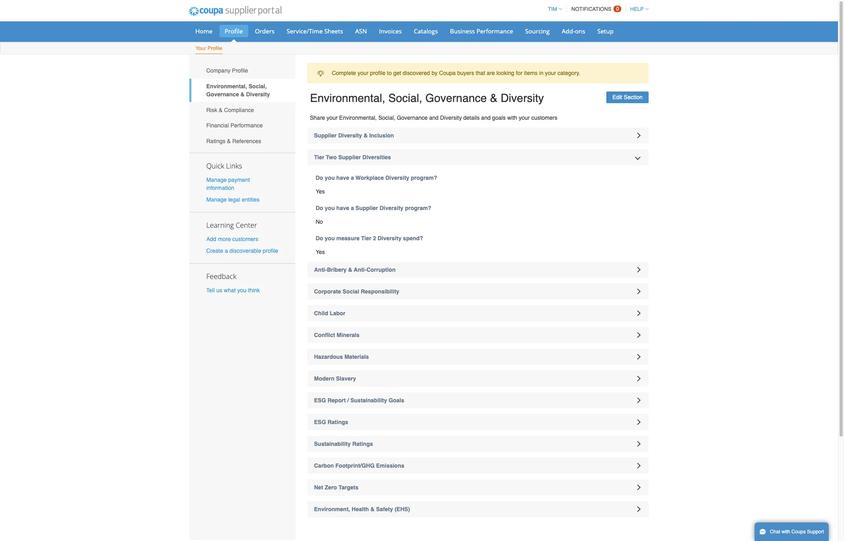 Task type: vqa. For each thing, say whether or not it's contained in the screenshot.
Do you have a Supplier Diversity program?'s you
yes



Task type: locate. For each thing, give the bounding box(es) containing it.
0 horizontal spatial ratings
[[206, 138, 226, 144]]

orders link
[[250, 25, 280, 37]]

ratings for esg
[[328, 419, 348, 425]]

child labor heading
[[307, 305, 649, 321]]

anti-bribery & anti-corruption button
[[307, 262, 649, 278]]

items
[[524, 70, 538, 76]]

2 anti- from the left
[[354, 267, 367, 273]]

environmental, social, governance & diversity up compliance
[[206, 83, 270, 98]]

1 vertical spatial supplier
[[339, 154, 361, 160]]

hazardous
[[314, 354, 343, 360]]

1 vertical spatial coupa
[[792, 529, 806, 535]]

discoverable
[[230, 248, 261, 254]]

1 vertical spatial with
[[782, 529, 791, 535]]

sustainability inside "dropdown button"
[[314, 441, 351, 447]]

have for supplier
[[337, 205, 349, 211]]

2 esg from the top
[[314, 419, 326, 425]]

bribery
[[327, 267, 347, 273]]

your
[[358, 70, 369, 76], [545, 70, 556, 76], [327, 115, 338, 121], [519, 115, 530, 121]]

carbon footprint/ghg emissions
[[314, 462, 405, 469]]

modern slavery button
[[307, 371, 649, 387]]

tim
[[548, 6, 558, 12]]

links
[[226, 161, 242, 170]]

1 horizontal spatial and
[[482, 115, 491, 121]]

you for do you measure tier 2 diversity spend?
[[325, 235, 335, 242]]

do for do you have a workplace diversity program?
[[316, 175, 323, 181]]

0 vertical spatial manage
[[206, 176, 227, 183]]

1 vertical spatial program?
[[405, 205, 432, 211]]

social, down get
[[389, 92, 423, 105]]

tell us what you think
[[206, 287, 260, 294]]

feedback
[[206, 271, 237, 281]]

social, up inclusion
[[379, 115, 396, 121]]

manage inside manage payment information
[[206, 176, 227, 183]]

3 do from the top
[[316, 235, 323, 242]]

sustainability down esg ratings in the bottom of the page
[[314, 441, 351, 447]]

0 vertical spatial esg
[[314, 397, 326, 404]]

performance up references
[[231, 122, 263, 129]]

financial
[[206, 122, 229, 129]]

anti- up corporate
[[314, 267, 327, 273]]

2 vertical spatial social,
[[379, 115, 396, 121]]

&
[[241, 91, 245, 98], [490, 92, 498, 105], [219, 107, 223, 113], [364, 132, 368, 139], [227, 138, 231, 144], [348, 267, 353, 273], [371, 506, 375, 512]]

environment,
[[314, 506, 350, 512]]

to
[[387, 70, 392, 76]]

supplier diversity & inclusion button
[[307, 127, 649, 144]]

environmental,
[[206, 83, 247, 90], [310, 92, 386, 105], [339, 115, 377, 121]]

diversity up tier two supplier diversities
[[338, 132, 362, 139]]

2 vertical spatial profile
[[232, 67, 248, 74]]

environmental, social, governance & diversity link
[[190, 78, 295, 102]]

minerals
[[337, 332, 360, 338]]

ratings down the financial
[[206, 138, 226, 144]]

chat
[[771, 529, 781, 535]]

coupa inside button
[[792, 529, 806, 535]]

ratings up carbon footprint/ghg emissions
[[353, 441, 373, 447]]

anti-bribery & anti-corruption heading
[[307, 262, 649, 278]]

supplier up do you measure tier 2 diversity spend?
[[356, 205, 378, 211]]

0 vertical spatial social,
[[249, 83, 267, 90]]

invoices link
[[374, 25, 407, 37]]

a right create
[[225, 248, 228, 254]]

service/time sheets link
[[282, 25, 349, 37]]

carbon footprint/ghg emissions button
[[307, 458, 649, 474]]

no
[[316, 219, 323, 225]]

help
[[631, 6, 644, 12]]

performance right 'business'
[[477, 27, 513, 35]]

tier left the 2
[[361, 235, 372, 242]]

esg report / sustainability goals
[[314, 397, 405, 404]]

ratings inside dropdown button
[[328, 419, 348, 425]]

0 vertical spatial coupa
[[439, 70, 456, 76]]

sustainability ratings heading
[[307, 436, 649, 452]]

esg up the "sustainability ratings"
[[314, 419, 326, 425]]

corruption
[[367, 267, 396, 273]]

modern slavery heading
[[307, 371, 649, 387]]

esg ratings button
[[307, 414, 649, 430]]

& right bribery
[[348, 267, 353, 273]]

1 horizontal spatial with
[[782, 529, 791, 535]]

1 vertical spatial sustainability
[[314, 441, 351, 447]]

1 esg from the top
[[314, 397, 326, 404]]

0 vertical spatial program?
[[411, 175, 438, 181]]

section
[[624, 94, 643, 100]]

0 vertical spatial profile
[[225, 27, 243, 35]]

2 vertical spatial supplier
[[356, 205, 378, 211]]

have up measure
[[337, 205, 349, 211]]

profile inside alert
[[370, 70, 386, 76]]

profile
[[370, 70, 386, 76], [263, 248, 278, 254]]

us
[[216, 287, 222, 294]]

0 horizontal spatial and
[[429, 115, 439, 121]]

and left goals
[[482, 115, 491, 121]]

and
[[429, 115, 439, 121], [482, 115, 491, 121]]

2 have from the top
[[337, 205, 349, 211]]

conflict minerals
[[314, 332, 360, 338]]

performance for financial performance
[[231, 122, 263, 129]]

1 horizontal spatial tier
[[361, 235, 372, 242]]

performance for business performance
[[477, 27, 513, 35]]

share your environmental, social, governance and diversity details and goals with your customers
[[310, 115, 558, 121]]

emissions
[[376, 462, 405, 469]]

do down tier two supplier diversities
[[316, 175, 323, 181]]

2 vertical spatial ratings
[[353, 441, 373, 447]]

1 vertical spatial profile
[[208, 45, 222, 51]]

hazardous materials heading
[[307, 349, 649, 365]]

2 vertical spatial do
[[316, 235, 323, 242]]

1 horizontal spatial coupa
[[792, 529, 806, 535]]

modern
[[314, 375, 335, 382]]

create a discoverable profile
[[206, 248, 278, 254]]

quick
[[206, 161, 224, 170]]

0 vertical spatial with
[[508, 115, 518, 121]]

& up risk & compliance link
[[241, 91, 245, 98]]

1 have from the top
[[337, 175, 349, 181]]

1 do from the top
[[316, 175, 323, 181]]

asn
[[356, 27, 367, 35]]

environmental, up supplier diversity & inclusion
[[339, 115, 377, 121]]

have down tier two supplier diversities
[[337, 175, 349, 181]]

environmental, social, governance & diversity
[[206, 83, 270, 98], [310, 92, 544, 105]]

setup
[[598, 27, 614, 35]]

coupa right by
[[439, 70, 456, 76]]

references
[[232, 138, 261, 144]]

you inside button
[[237, 287, 247, 294]]

legal
[[228, 196, 240, 203]]

0 vertical spatial sustainability
[[351, 397, 387, 404]]

0 horizontal spatial environmental, social, governance & diversity
[[206, 83, 270, 98]]

your right share
[[327, 115, 338, 121]]

your right in
[[545, 70, 556, 76]]

environmental, social, governance & diversity up share your environmental, social, governance and diversity details and goals with your customers
[[310, 92, 544, 105]]

ratings inside "dropdown button"
[[353, 441, 373, 447]]

coupa supplier portal image
[[183, 1, 287, 21]]

do for do you have a supplier diversity program?
[[316, 205, 323, 211]]

0 horizontal spatial tier
[[314, 154, 325, 160]]

manage down information
[[206, 196, 227, 203]]

child
[[314, 310, 328, 317]]

diversity up risk & compliance link
[[246, 91, 270, 98]]

1 vertical spatial tier
[[361, 235, 372, 242]]

0 vertical spatial supplier
[[314, 132, 337, 139]]

complete your profile to get discovered by coupa buyers that are looking for items in your category. alert
[[307, 63, 649, 83]]

sustainability inside dropdown button
[[351, 397, 387, 404]]

1 horizontal spatial performance
[[477, 27, 513, 35]]

profile inside 'link'
[[232, 67, 248, 74]]

a for workplace
[[351, 175, 354, 181]]

manage for manage payment information
[[206, 176, 227, 183]]

0 vertical spatial yes
[[316, 188, 325, 195]]

ratings for sustainability
[[353, 441, 373, 447]]

social, inside environmental, social, governance & diversity
[[249, 83, 267, 90]]

1 horizontal spatial ratings
[[328, 419, 348, 425]]

0 vertical spatial a
[[351, 175, 354, 181]]

with right "chat"
[[782, 529, 791, 535]]

0 vertical spatial have
[[337, 175, 349, 181]]

environmental, down the company profile
[[206, 83, 247, 90]]

esg for esg ratings
[[314, 419, 326, 425]]

report
[[328, 397, 346, 404]]

0 horizontal spatial performance
[[231, 122, 263, 129]]

learning
[[206, 220, 234, 230]]

2 manage from the top
[[206, 196, 227, 203]]

0 vertical spatial profile
[[370, 70, 386, 76]]

1 vertical spatial profile
[[263, 248, 278, 254]]

tell
[[206, 287, 215, 294]]

supplier right two
[[339, 154, 361, 160]]

carbon footprint/ghg emissions heading
[[307, 458, 649, 474]]

supplier down share
[[314, 132, 337, 139]]

anti- up corporate social responsibility
[[354, 267, 367, 273]]

risk & compliance link
[[190, 102, 295, 118]]

zero
[[325, 484, 337, 491]]

governance inside environmental, social, governance & diversity link
[[206, 91, 239, 98]]

0 horizontal spatial coupa
[[439, 70, 456, 76]]

1 horizontal spatial profile
[[370, 70, 386, 76]]

add-ons
[[562, 27, 586, 35]]

your right the 'complete'
[[358, 70, 369, 76]]

0 vertical spatial environmental,
[[206, 83, 247, 90]]

a for supplier
[[351, 205, 354, 211]]

with inside button
[[782, 529, 791, 535]]

profile right discoverable
[[263, 248, 278, 254]]

safety
[[376, 506, 393, 512]]

environment, health & safety (ehs) heading
[[307, 501, 649, 517]]

0 horizontal spatial customers
[[232, 236, 259, 242]]

profile right your
[[208, 45, 222, 51]]

service/time
[[287, 27, 323, 35]]

home
[[196, 27, 213, 35]]

0 horizontal spatial anti-
[[314, 267, 327, 273]]

0 vertical spatial performance
[[477, 27, 513, 35]]

0 vertical spatial do
[[316, 175, 323, 181]]

0 vertical spatial tier
[[314, 154, 325, 160]]

0 horizontal spatial with
[[508, 115, 518, 121]]

do down no
[[316, 235, 323, 242]]

navigation
[[545, 1, 649, 17]]

a
[[351, 175, 354, 181], [351, 205, 354, 211], [225, 248, 228, 254]]

1 vertical spatial have
[[337, 205, 349, 211]]

sustainability
[[351, 397, 387, 404], [314, 441, 351, 447]]

ratings & references
[[206, 138, 261, 144]]

esg
[[314, 397, 326, 404], [314, 419, 326, 425]]

social, down the company profile 'link'
[[249, 83, 267, 90]]

conflict minerals heading
[[307, 327, 649, 343]]

esg report / sustainability goals button
[[307, 392, 649, 408]]

customers
[[532, 115, 558, 121], [232, 236, 259, 242]]

1 vertical spatial a
[[351, 205, 354, 211]]

1 horizontal spatial anti-
[[354, 267, 367, 273]]

esg left report
[[314, 397, 326, 404]]

1 vertical spatial performance
[[231, 122, 263, 129]]

environmental, down the 'complete'
[[310, 92, 386, 105]]

1 horizontal spatial customers
[[532, 115, 558, 121]]

profile down coupa supplier portal image
[[225, 27, 243, 35]]

and left details
[[429, 115, 439, 121]]

profile up environmental, social, governance & diversity link
[[232, 67, 248, 74]]

catalogs link
[[409, 25, 443, 37]]

do up no
[[316, 205, 323, 211]]

net zero targets heading
[[307, 479, 649, 496]]

manage up information
[[206, 176, 227, 183]]

2 do from the top
[[316, 205, 323, 211]]

navigation containing notifications 0
[[545, 1, 649, 17]]

& left inclusion
[[364, 132, 368, 139]]

1 manage from the top
[[206, 176, 227, 183]]

1 vertical spatial do
[[316, 205, 323, 211]]

diversity right workplace
[[386, 175, 410, 181]]

tier left two
[[314, 154, 325, 160]]

you
[[325, 175, 335, 181], [325, 205, 335, 211], [325, 235, 335, 242], [237, 287, 247, 294]]

a left workplace
[[351, 175, 354, 181]]

think
[[248, 287, 260, 294]]

diversity
[[246, 91, 270, 98], [501, 92, 544, 105], [440, 115, 462, 121], [338, 132, 362, 139], [386, 175, 410, 181], [380, 205, 404, 211], [378, 235, 402, 242]]

& down the financial performance
[[227, 138, 231, 144]]

anti-bribery & anti-corruption
[[314, 267, 396, 273]]

coupa inside alert
[[439, 70, 456, 76]]

financial performance link
[[190, 118, 295, 133]]

create
[[206, 248, 223, 254]]

1 vertical spatial manage
[[206, 196, 227, 203]]

two
[[326, 154, 337, 160]]

ratings
[[206, 138, 226, 144], [328, 419, 348, 425], [353, 441, 373, 447]]

with right goals
[[508, 115, 518, 121]]

yes down no
[[316, 249, 325, 255]]

yes up no
[[316, 188, 325, 195]]

do for do you measure tier 2 diversity spend?
[[316, 235, 323, 242]]

1 vertical spatial yes
[[316, 249, 325, 255]]

1 vertical spatial ratings
[[328, 419, 348, 425]]

a up measure
[[351, 205, 354, 211]]

your
[[196, 45, 206, 51]]

for
[[516, 70, 523, 76]]

2 horizontal spatial ratings
[[353, 441, 373, 447]]

sustainability right /
[[351, 397, 387, 404]]

profile left to
[[370, 70, 386, 76]]

coupa left the "support"
[[792, 529, 806, 535]]

environment, health & safety (ehs)
[[314, 506, 410, 512]]

have
[[337, 175, 349, 181], [337, 205, 349, 211]]

ratings down report
[[328, 419, 348, 425]]

esg ratings
[[314, 419, 348, 425]]

1 vertical spatial esg
[[314, 419, 326, 425]]

1 vertical spatial social,
[[389, 92, 423, 105]]



Task type: describe. For each thing, give the bounding box(es) containing it.
2 vertical spatial environmental,
[[339, 115, 377, 121]]

net zero targets
[[314, 484, 359, 491]]

(ehs)
[[395, 506, 410, 512]]

footprint/ghg
[[336, 462, 375, 469]]

your profile link
[[195, 44, 223, 54]]

0 vertical spatial ratings
[[206, 138, 226, 144]]

tier two supplier diversities button
[[307, 149, 649, 165]]

net zero targets button
[[307, 479, 649, 496]]

corporate social responsibility heading
[[307, 283, 649, 300]]

profile for your profile
[[208, 45, 222, 51]]

1 yes from the top
[[316, 188, 325, 195]]

quick links
[[206, 161, 242, 170]]

edit section link
[[607, 92, 649, 103]]

add-
[[562, 27, 575, 35]]

diversity down do you have a workplace diversity program?
[[380, 205, 404, 211]]

tier two supplier diversities
[[314, 154, 391, 160]]

materials
[[345, 354, 369, 360]]

share
[[310, 115, 325, 121]]

buyers
[[458, 70, 475, 76]]

profile link
[[220, 25, 248, 37]]

manage payment information
[[206, 176, 250, 191]]

& right risk
[[219, 107, 223, 113]]

program? for do you have a workplace diversity program?
[[411, 175, 438, 181]]

diversity inside environmental, social, governance & diversity link
[[246, 91, 270, 98]]

add more customers link
[[206, 236, 259, 242]]

tier inside dropdown button
[[314, 154, 325, 160]]

add-ons link
[[557, 25, 591, 37]]

environmental, inside environmental, social, governance & diversity link
[[206, 83, 247, 90]]

help link
[[627, 6, 649, 12]]

complete your profile to get discovered by coupa buyers that are looking for items in your category.
[[332, 70, 581, 76]]

ratings & references link
[[190, 133, 295, 149]]

your profile
[[196, 45, 222, 51]]

more
[[218, 236, 231, 242]]

1 vertical spatial environmental,
[[310, 92, 386, 105]]

by
[[432, 70, 438, 76]]

0 horizontal spatial profile
[[263, 248, 278, 254]]

diversity left details
[[440, 115, 462, 121]]

tell us what you think button
[[206, 286, 260, 294]]

information
[[206, 185, 234, 191]]

workplace
[[356, 175, 384, 181]]

company profile
[[206, 67, 248, 74]]

tier two supplier diversities heading
[[307, 149, 649, 165]]

catalogs
[[414, 27, 438, 35]]

diversity down for
[[501, 92, 544, 105]]

get
[[394, 70, 401, 76]]

setup link
[[593, 25, 619, 37]]

net
[[314, 484, 323, 491]]

1 horizontal spatial environmental, social, governance & diversity
[[310, 92, 544, 105]]

esg ratings heading
[[307, 414, 649, 430]]

details
[[464, 115, 480, 121]]

2 vertical spatial a
[[225, 248, 228, 254]]

manage legal entities link
[[206, 196, 260, 203]]

edit
[[613, 94, 623, 100]]

learning center
[[206, 220, 257, 230]]

1 vertical spatial customers
[[232, 236, 259, 242]]

conflict minerals button
[[307, 327, 649, 343]]

2 and from the left
[[482, 115, 491, 121]]

sustainability ratings button
[[307, 436, 649, 452]]

profile for company profile
[[232, 67, 248, 74]]

health
[[352, 506, 369, 512]]

measure
[[337, 235, 360, 242]]

your right goals
[[519, 115, 530, 121]]

hazardous materials
[[314, 354, 369, 360]]

business performance link
[[445, 25, 519, 37]]

manage for manage legal entities
[[206, 196, 227, 203]]

child labor
[[314, 310, 346, 317]]

diversity inside supplier diversity & inclusion dropdown button
[[338, 132, 362, 139]]

& left safety
[[371, 506, 375, 512]]

inclusion
[[369, 132, 394, 139]]

notifications 0
[[572, 6, 620, 12]]

support
[[808, 529, 825, 535]]

risk & compliance
[[206, 107, 254, 113]]

asn link
[[350, 25, 372, 37]]

financial performance
[[206, 122, 263, 129]]

center
[[236, 220, 257, 230]]

slavery
[[336, 375, 356, 382]]

esg for esg report / sustainability goals
[[314, 397, 326, 404]]

targets
[[339, 484, 359, 491]]

diversity right the 2
[[378, 235, 402, 242]]

add more customers
[[206, 236, 259, 242]]

business performance
[[450, 27, 513, 35]]

do you measure tier 2 diversity spend?
[[316, 235, 423, 242]]

& inside dropdown button
[[364, 132, 368, 139]]

category.
[[558, 70, 581, 76]]

modern slavery
[[314, 375, 356, 382]]

supplier diversity & inclusion heading
[[307, 127, 649, 144]]

labor
[[330, 310, 346, 317]]

program? for do you have a supplier diversity program?
[[405, 205, 432, 211]]

payment
[[228, 176, 250, 183]]

0
[[617, 6, 620, 12]]

environment, health & safety (ehs) button
[[307, 501, 649, 517]]

you for do you have a workplace diversity program?
[[325, 175, 335, 181]]

supplier diversity & inclusion
[[314, 132, 394, 139]]

social
[[343, 288, 359, 295]]

1 and from the left
[[429, 115, 439, 121]]

orders
[[255, 27, 275, 35]]

esg report / sustainability goals heading
[[307, 392, 649, 408]]

diversities
[[363, 154, 391, 160]]

sustainability ratings
[[314, 441, 373, 447]]

& up goals
[[490, 92, 498, 105]]

discovered
[[403, 70, 430, 76]]

complete
[[332, 70, 356, 76]]

1 anti- from the left
[[314, 267, 327, 273]]

corporate
[[314, 288, 341, 295]]

chat with coupa support button
[[755, 523, 830, 541]]

0 vertical spatial customers
[[532, 115, 558, 121]]

compliance
[[224, 107, 254, 113]]

have for workplace
[[337, 175, 349, 181]]

corporate social responsibility
[[314, 288, 400, 295]]

do you have a supplier diversity program?
[[316, 205, 432, 211]]

risk
[[206, 107, 217, 113]]

home link
[[190, 25, 218, 37]]

what
[[224, 287, 236, 294]]

notifications
[[572, 6, 612, 12]]

you for do you have a supplier diversity program?
[[325, 205, 335, 211]]

do you have a workplace diversity program?
[[316, 175, 438, 181]]

2 yes from the top
[[316, 249, 325, 255]]

that
[[476, 70, 486, 76]]

service/time sheets
[[287, 27, 343, 35]]

2
[[373, 235, 376, 242]]

& inside heading
[[348, 267, 353, 273]]



